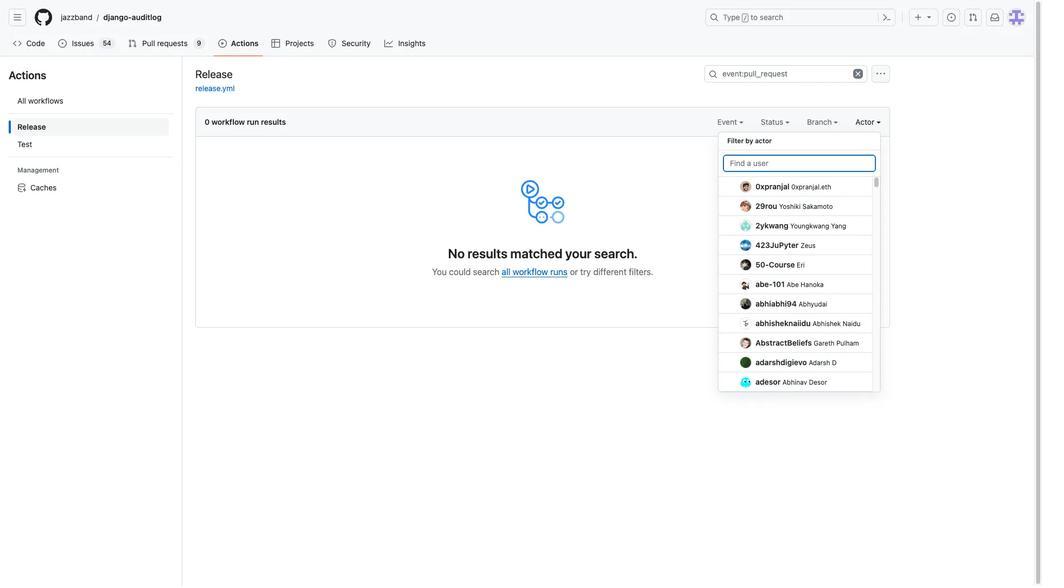 Task type: vqa. For each thing, say whether or not it's contained in the screenshot.
actions link
yes



Task type: describe. For each thing, give the bounding box(es) containing it.
shield image
[[328, 39, 337, 48]]

sakamoto
[[803, 203, 833, 211]]

Find a user text field
[[723, 155, 877, 172]]

issue opened image for git pull request icon
[[948, 13, 956, 22]]

command palette image
[[883, 13, 892, 22]]

security link
[[324, 35, 376, 52]]

1 horizontal spatial results
[[468, 246, 508, 261]]

to
[[751, 12, 758, 22]]

d
[[833, 359, 837, 367]]

event button
[[718, 116, 744, 128]]

abstractbeliefs gareth pulham
[[756, 338, 860, 348]]

abhisheknaiidu abhishek naidu
[[756, 319, 861, 328]]

abe
[[787, 281, 799, 289]]

search image
[[709, 70, 718, 79]]

or
[[570, 267, 578, 277]]

list containing all workflows
[[9, 88, 173, 201]]

course
[[769, 260, 795, 269]]

test link
[[13, 136, 169, 153]]

gareth
[[814, 339, 835, 348]]

django-auditlog link
[[99, 9, 166, 26]]

yoshiki
[[780, 203, 801, 211]]

50-
[[756, 260, 769, 269]]

release.yml link
[[196, 84, 235, 93]]

abhishek
[[813, 320, 841, 328]]

eri
[[797, 261, 805, 269]]

0
[[205, 117, 210, 127]]

9
[[197, 39, 201, 47]]

naidu
[[843, 320, 861, 328]]

abe-101 abe hanoka
[[756, 280, 824, 289]]

1 horizontal spatial workflow
[[513, 267, 548, 277]]

insights
[[399, 39, 426, 48]]

pull
[[142, 39, 155, 48]]

@2ykwang image
[[741, 220, 752, 231]]

abhiabhi94
[[756, 299, 797, 308]]

actions link
[[214, 35, 263, 52]]

adarshdigievo
[[756, 358, 807, 367]]

github actions image
[[521, 180, 565, 224]]

hanoka
[[801, 281, 824, 289]]

actions inside actions link
[[231, 39, 259, 48]]

abstractbeliefs
[[756, 338, 812, 348]]

show workflow options image
[[877, 70, 886, 78]]

/ for type
[[744, 14, 748, 22]]

yang
[[832, 222, 847, 230]]

pull requests
[[142, 39, 188, 48]]

adesor abhinav desor
[[756, 377, 828, 387]]

caches link
[[13, 179, 169, 197]]

actor
[[756, 137, 772, 145]]

0xpranjal.eth
[[792, 183, 832, 191]]

0 horizontal spatial search
[[473, 267, 500, 277]]

abhyudai
[[799, 300, 828, 308]]

issues
[[72, 39, 94, 48]]

0 workflow run results
[[205, 117, 286, 127]]

list containing jazzband
[[56, 9, 700, 26]]

code image
[[13, 39, 22, 48]]

actor button
[[856, 116, 881, 128]]

workflows
[[28, 96, 63, 105]]

abhiabhi94 abhyudai
[[756, 299, 828, 308]]

release link
[[13, 118, 169, 136]]

branch
[[808, 117, 834, 127]]

@abstractbeliefs image
[[741, 338, 752, 348]]

insights link
[[380, 35, 431, 52]]

issue opened image for git pull request image
[[58, 39, 67, 48]]

1 horizontal spatial release
[[196, 68, 233, 80]]

pulham
[[837, 339, 860, 348]]

search.
[[595, 246, 638, 261]]

release inside filter workflows element
[[17, 122, 46, 131]]

jazzband
[[61, 12, 92, 22]]

jazzband / django-auditlog
[[61, 12, 162, 22]]

all
[[17, 96, 26, 105]]

@adarshdigievo image
[[741, 357, 752, 368]]

423jupyter zeus
[[756, 241, 816, 250]]

2ykwang youngkwang yang
[[756, 221, 847, 230]]

projects
[[286, 39, 314, 48]]

code link
[[9, 35, 50, 52]]

0xpranjal 0xpranjal.eth
[[756, 182, 832, 191]]

0 vertical spatial workflow
[[212, 117, 245, 127]]

auditlog
[[132, 12, 162, 22]]

abhinav
[[783, 379, 808, 387]]

all workflows
[[17, 96, 63, 105]]

zeus
[[801, 242, 816, 250]]

table image
[[272, 39, 280, 48]]

type
[[723, 12, 741, 22]]

requests
[[157, 39, 188, 48]]

all
[[502, 267, 511, 277]]

runs
[[551, 267, 568, 277]]



Task type: locate. For each thing, give the bounding box(es) containing it.
54
[[103, 39, 111, 47]]

no results matched your search.
[[448, 246, 638, 261]]

1 vertical spatial list
[[9, 88, 173, 201]]

your
[[566, 246, 592, 261]]

adarsh
[[809, 359, 831, 367]]

actions
[[231, 39, 259, 48], [9, 69, 46, 81]]

@50 course image
[[741, 259, 752, 270]]

workflow down matched
[[513, 267, 548, 277]]

release up 'release.yml'
[[196, 68, 233, 80]]

issue opened image left issues
[[58, 39, 67, 48]]

actor
[[856, 117, 877, 127]]

actions right play image at top
[[231, 39, 259, 48]]

plus image
[[915, 13, 923, 22]]

clear filters image
[[854, 69, 864, 79]]

caches
[[30, 183, 57, 192]]

/ for jazzband
[[97, 13, 99, 22]]

homepage image
[[35, 9, 52, 26]]

desor
[[809, 379, 828, 387]]

all workflows link
[[13, 92, 169, 110]]

git pull request image
[[969, 13, 978, 22]]

1 vertical spatial results
[[468, 246, 508, 261]]

matched
[[511, 246, 563, 261]]

actions up 'all'
[[9, 69, 46, 81]]

results up all
[[468, 246, 508, 261]]

filter workflows element
[[13, 118, 169, 153]]

try
[[581, 267, 591, 277]]

django-
[[103, 12, 132, 22]]

2ykwang
[[756, 221, 789, 230]]

menu containing 0xpranjal
[[719, 128, 881, 401]]

29rou
[[756, 201, 778, 211]]

by
[[746, 137, 754, 145]]

0 vertical spatial search
[[760, 12, 784, 22]]

run
[[247, 117, 259, 127]]

1 horizontal spatial /
[[744, 14, 748, 22]]

git pull request image
[[128, 39, 137, 48]]

/ inside type / to search
[[744, 14, 748, 22]]

filter by actor
[[728, 137, 772, 145]]

workflow right 0
[[212, 117, 245, 127]]

@abhiabhi94 image
[[741, 298, 752, 309]]

29rou yoshiki sakamoto
[[756, 201, 833, 211]]

status button
[[761, 116, 790, 128]]

1 vertical spatial search
[[473, 267, 500, 277]]

/ inside jazzband / django-auditlog
[[97, 13, 99, 22]]

1 vertical spatial workflow
[[513, 267, 548, 277]]

@0xpranjal image
[[741, 181, 752, 192]]

101
[[773, 280, 785, 289]]

no
[[448, 246, 465, 261]]

0 vertical spatial issue opened image
[[948, 13, 956, 22]]

management
[[17, 166, 59, 174]]

list
[[56, 9, 700, 26], [9, 88, 173, 201]]

abe-
[[756, 280, 773, 289]]

/
[[97, 13, 99, 22], [744, 14, 748, 22]]

@abhisheknaiidu image
[[741, 318, 752, 329]]

menu
[[719, 128, 881, 401]]

/ left django-
[[97, 13, 99, 22]]

adarshdigievo adarsh d
[[756, 358, 837, 367]]

status
[[761, 117, 786, 127]]

triangle down image
[[925, 12, 934, 21]]

filters.
[[629, 267, 654, 277]]

issue opened image left git pull request icon
[[948, 13, 956, 22]]

0 horizontal spatial actions
[[9, 69, 46, 81]]

1 vertical spatial actions
[[9, 69, 46, 81]]

filter
[[728, 137, 744, 145]]

all workflow runs link
[[502, 267, 568, 277]]

0 vertical spatial list
[[56, 9, 700, 26]]

test
[[17, 140, 32, 149]]

0xpranjal
[[756, 182, 790, 191]]

@423jupyter image
[[741, 240, 752, 251]]

@abe 101 image
[[741, 279, 752, 290]]

0 vertical spatial release
[[196, 68, 233, 80]]

@adesor image
[[741, 377, 752, 387]]

1 vertical spatial issue opened image
[[58, 39, 67, 48]]

/ left to
[[744, 14, 748, 22]]

abhisheknaiidu
[[756, 319, 811, 328]]

projects link
[[267, 35, 319, 52]]

1 horizontal spatial issue opened image
[[948, 13, 956, 22]]

play image
[[218, 39, 227, 48]]

event
[[718, 117, 740, 127]]

different
[[594, 267, 627, 277]]

0 horizontal spatial issue opened image
[[58, 39, 67, 48]]

1 horizontal spatial actions
[[231, 39, 259, 48]]

adesor
[[756, 377, 781, 387]]

release up test
[[17, 122, 46, 131]]

search left all
[[473, 267, 500, 277]]

results right run
[[261, 117, 286, 127]]

code
[[26, 39, 45, 48]]

0 vertical spatial actions
[[231, 39, 259, 48]]

release.yml
[[196, 84, 235, 93]]

None search field
[[705, 65, 868, 83]]

0 horizontal spatial /
[[97, 13, 99, 22]]

search right to
[[760, 12, 784, 22]]

you
[[432, 267, 447, 277]]

0 horizontal spatial results
[[261, 117, 286, 127]]

notifications image
[[991, 13, 1000, 22]]

issue opened image
[[948, 13, 956, 22], [58, 39, 67, 48]]

jazzband link
[[56, 9, 97, 26]]

1 horizontal spatial search
[[760, 12, 784, 22]]

0 horizontal spatial release
[[17, 122, 46, 131]]

423jupyter
[[756, 241, 799, 250]]

type / to search
[[723, 12, 784, 22]]

security
[[342, 39, 371, 48]]

50-course eri
[[756, 260, 805, 269]]

graph image
[[385, 39, 393, 48]]

results
[[261, 117, 286, 127], [468, 246, 508, 261]]

0 vertical spatial results
[[261, 117, 286, 127]]

@29rou image
[[741, 201, 752, 212]]

you could search all workflow runs or try different filters.
[[432, 267, 654, 277]]

search
[[760, 12, 784, 22], [473, 267, 500, 277]]

workflow
[[212, 117, 245, 127], [513, 267, 548, 277]]

release
[[196, 68, 233, 80], [17, 122, 46, 131]]

could
[[449, 267, 471, 277]]

1 vertical spatial release
[[17, 122, 46, 131]]

0 horizontal spatial workflow
[[212, 117, 245, 127]]



